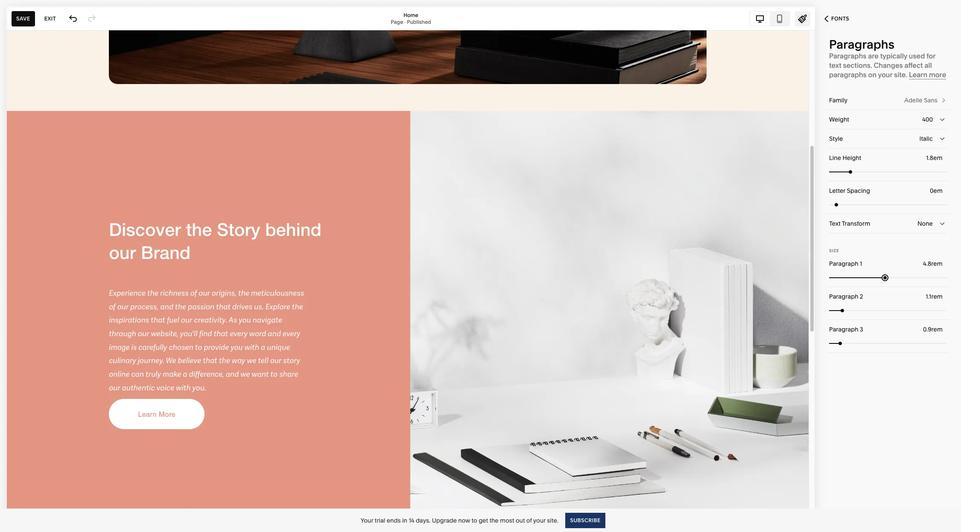 Task type: locate. For each thing, give the bounding box(es) containing it.
save
[[16, 15, 30, 22]]

paragraph 3
[[829, 326, 863, 333]]

trial
[[375, 517, 385, 525]]

site.
[[894, 70, 907, 79], [547, 517, 558, 525]]

your inside paragraphs are typically used for text sections. changes affect all paragraphs on your site.
[[878, 70, 892, 79]]

paragraphs are typically used for text sections. changes affect all paragraphs on your site.
[[829, 52, 936, 79]]

fonts button
[[815, 9, 859, 28]]

ends
[[387, 517, 401, 525]]

paragraphs
[[829, 37, 895, 52], [829, 52, 867, 60]]

page
[[391, 19, 403, 25]]

·
[[404, 19, 406, 25]]

days.
[[416, 517, 431, 525]]

0 horizontal spatial your
[[533, 517, 546, 525]]

your right of on the right bottom of page
[[533, 517, 546, 525]]

paragraphs for paragraphs are typically used for text sections. changes affect all paragraphs on your site.
[[829, 52, 867, 60]]

paragraph
[[829, 260, 858, 268], [829, 293, 858, 301], [829, 326, 858, 333]]

2 paragraphs from the top
[[829, 52, 867, 60]]

paragraphs for paragraphs
[[829, 37, 895, 52]]

None field
[[829, 110, 947, 129], [829, 129, 947, 148], [829, 214, 947, 233], [829, 110, 947, 129], [829, 129, 947, 148], [829, 214, 947, 233]]

exit
[[44, 15, 56, 22]]

1 horizontal spatial site.
[[894, 70, 907, 79]]

sections.
[[843, 61, 872, 70]]

1 horizontal spatial your
[[878, 70, 892, 79]]

in
[[402, 517, 407, 525]]

now
[[458, 517, 470, 525]]

Letter Spacing range field
[[829, 195, 947, 214]]

your
[[878, 70, 892, 79], [533, 517, 546, 525]]

Paragraph 2 range field
[[829, 301, 947, 320]]

your down changes
[[878, 70, 892, 79]]

paragraph down size
[[829, 260, 858, 268]]

2 vertical spatial paragraph
[[829, 326, 858, 333]]

text
[[829, 61, 842, 70]]

paragraphs inside paragraphs are typically used for text sections. changes affect all paragraphs on your site.
[[829, 52, 867, 60]]

3 paragraph from the top
[[829, 326, 858, 333]]

home
[[404, 12, 418, 18]]

paragraph for paragraph 2
[[829, 293, 858, 301]]

2 paragraph from the top
[[829, 293, 858, 301]]

paragraph left 3
[[829, 326, 858, 333]]

Paragraph 3 range field
[[829, 334, 947, 353]]

paragraph 1
[[829, 260, 862, 268]]

size
[[829, 249, 839, 253]]

upgrade
[[432, 517, 457, 525]]

1 vertical spatial paragraph
[[829, 293, 858, 301]]

site. down changes
[[894, 70, 907, 79]]

0 vertical spatial your
[[878, 70, 892, 79]]

tab list
[[750, 12, 789, 25]]

0 horizontal spatial site.
[[547, 517, 558, 525]]

exit button
[[40, 11, 61, 26]]

fonts
[[831, 15, 849, 22]]

1 paragraphs from the top
[[829, 37, 895, 52]]

text
[[829, 220, 841, 228]]

learn more
[[909, 70, 946, 79]]

subscribe button
[[565, 513, 605, 528]]

Line Height range field
[[829, 162, 947, 181]]

0 vertical spatial site.
[[894, 70, 907, 79]]

1 vertical spatial your
[[533, 517, 546, 525]]

home page · published
[[391, 12, 431, 25]]

italic
[[920, 135, 933, 143]]

1
[[860, 260, 862, 268]]

0 vertical spatial paragraph
[[829, 260, 858, 268]]

paragraph left 2
[[829, 293, 858, 301]]

400
[[922, 116, 933, 123]]

1 paragraph from the top
[[829, 260, 858, 268]]

Paragraph 3 text field
[[923, 325, 944, 334]]

site. right of on the right bottom of page
[[547, 517, 558, 525]]



Task type: vqa. For each thing, say whether or not it's contained in the screenshot.
Exit
yes



Task type: describe. For each thing, give the bounding box(es) containing it.
line height
[[829, 154, 861, 162]]

the
[[489, 517, 499, 525]]

spacing
[[847, 187, 870, 195]]

learn
[[909, 70, 927, 79]]

get
[[479, 517, 488, 525]]

family
[[829, 96, 848, 104]]

used
[[909, 52, 925, 60]]

3
[[860, 326, 863, 333]]

most
[[500, 517, 514, 525]]

paragraph 2
[[829, 293, 863, 301]]

text transform
[[829, 220, 870, 228]]

subscribe
[[570, 517, 600, 524]]

out
[[516, 517, 525, 525]]

weight
[[829, 116, 849, 123]]

1 vertical spatial site.
[[547, 517, 558, 525]]

affect
[[905, 61, 923, 70]]

paragraph for paragraph 1
[[829, 260, 858, 268]]

more
[[929, 70, 946, 79]]

for
[[927, 52, 936, 60]]

of
[[526, 517, 532, 525]]

Paragraph 2 text field
[[926, 292, 944, 301]]

all
[[925, 61, 932, 70]]

height
[[843, 154, 861, 162]]

to
[[472, 517, 477, 525]]

style
[[829, 135, 843, 143]]

none
[[918, 220, 933, 228]]

changes
[[874, 61, 903, 70]]

published
[[407, 19, 431, 25]]

your
[[361, 517, 373, 525]]

transform
[[842, 220, 870, 228]]

letter
[[829, 187, 845, 195]]

Paragraph 1 text field
[[923, 259, 944, 269]]

Line Height text field
[[926, 153, 944, 163]]

adelle
[[904, 96, 923, 104]]

adelle sans
[[904, 96, 938, 104]]

line
[[829, 154, 841, 162]]

letter spacing
[[829, 187, 870, 195]]

site. inside paragraphs are typically used for text sections. changes affect all paragraphs on your site.
[[894, 70, 907, 79]]

are
[[868, 52, 879, 60]]

paragraph for paragraph 3
[[829, 326, 858, 333]]

14
[[409, 517, 414, 525]]

Paragraph 1 range field
[[829, 268, 947, 287]]

sans
[[924, 96, 938, 104]]

typically
[[880, 52, 907, 60]]

on
[[868, 70, 877, 79]]

learn more link
[[909, 70, 946, 79]]

2
[[860, 293, 863, 301]]

your trial ends in 14 days. upgrade now to get the most out of your site.
[[361, 517, 558, 525]]

Letter Spacing text field
[[930, 186, 944, 196]]

save button
[[12, 11, 35, 26]]

paragraphs
[[829, 70, 867, 79]]



